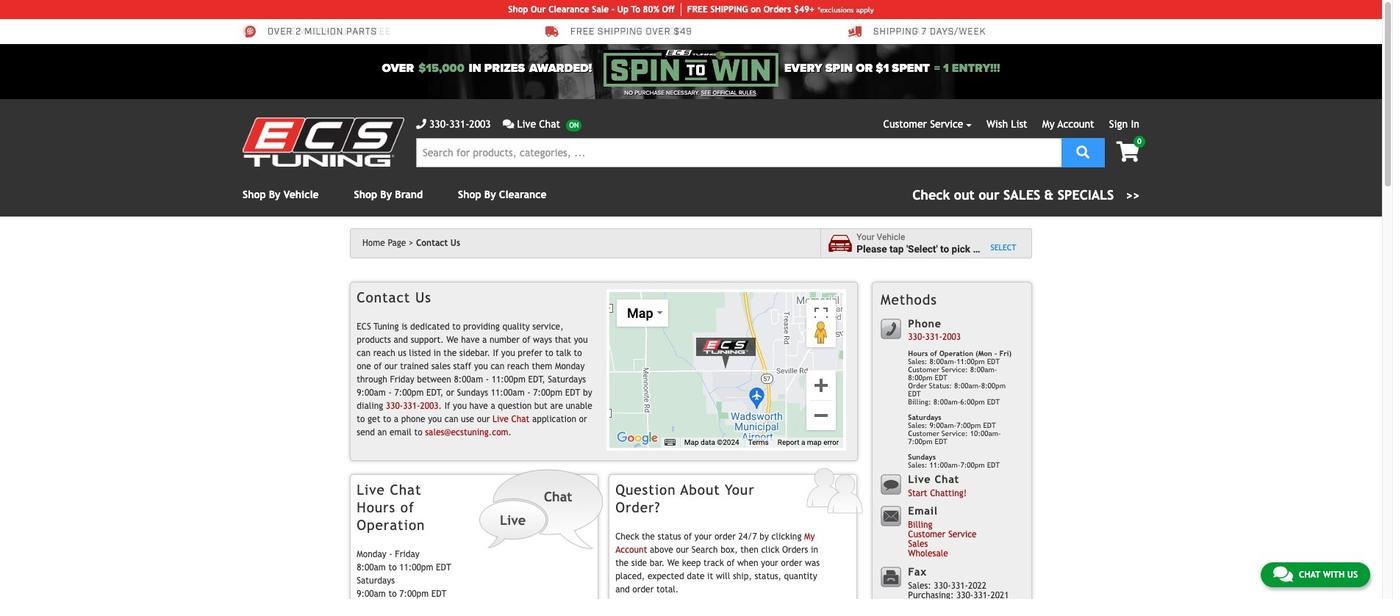 Task type: describe. For each thing, give the bounding box(es) containing it.
search image
[[1077, 145, 1090, 158]]

shopping cart image
[[1116, 142, 1140, 162]]

Search text field
[[416, 138, 1062, 168]]

ecs tuning 'spin to win' contest logo image
[[604, 50, 779, 87]]

my account image
[[806, 469, 864, 516]]

map region
[[609, 292, 843, 448]]



Task type: locate. For each thing, give the bounding box(es) containing it.
ecs tuning image
[[243, 118, 404, 167], [690, 334, 763, 370]]

live chat bubbles image
[[478, 469, 605, 552]]

0 vertical spatial ecs tuning image
[[243, 118, 404, 167]]

0 horizontal spatial ecs tuning image
[[243, 118, 404, 167]]

1 horizontal spatial comments image
[[1273, 566, 1293, 584]]

0 horizontal spatial comments image
[[503, 119, 514, 129]]

phone image
[[416, 119, 426, 129]]

comments image
[[503, 119, 514, 129], [1273, 566, 1293, 584]]

keyboard shortcuts image
[[665, 439, 676, 446]]

1 vertical spatial comments image
[[1273, 566, 1293, 584]]

google image
[[613, 429, 662, 448]]

0 vertical spatial comments image
[[503, 119, 514, 129]]

1 vertical spatial ecs tuning image
[[690, 334, 763, 370]]

1 horizontal spatial ecs tuning image
[[690, 334, 763, 370]]



Task type: vqa. For each thing, say whether or not it's contained in the screenshot.
'TESTING'
no



